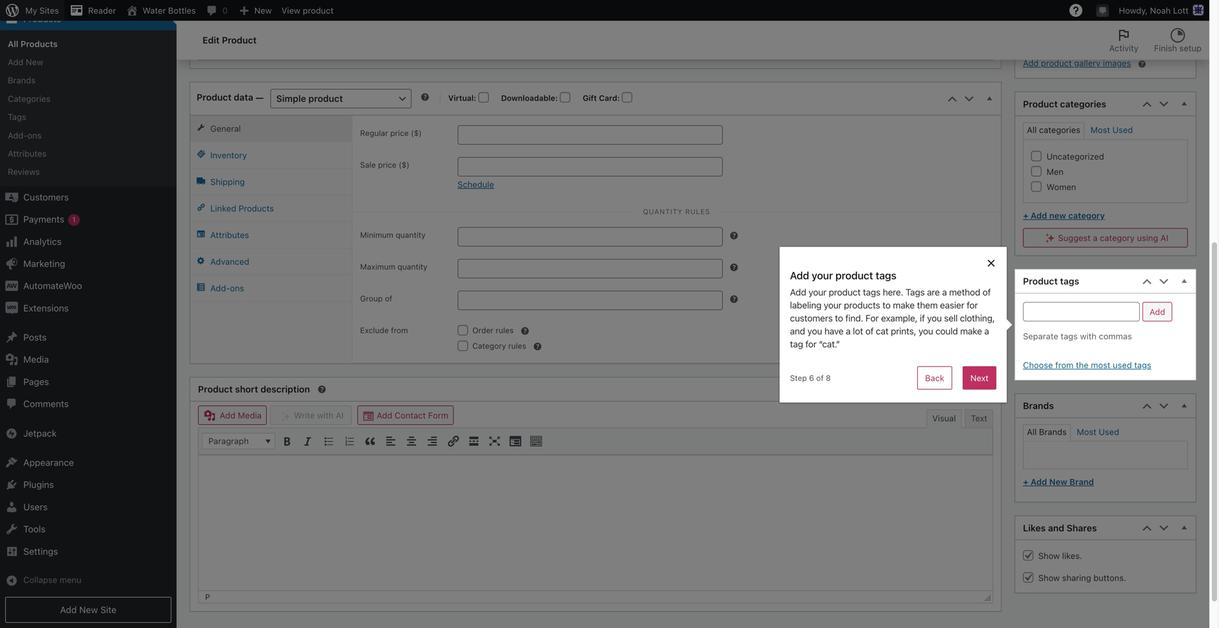 Task type: vqa. For each thing, say whether or not it's contained in the screenshot.
READER link
yes



Task type: locate. For each thing, give the bounding box(es) containing it.
them
[[917, 300, 938, 311]]

users
[[23, 502, 48, 513]]

a left lot
[[846, 326, 851, 337]]

tags up add-
[[8, 112, 26, 122]]

0 vertical spatial group
[[199, 0, 993, 36]]

0 vertical spatial new
[[254, 6, 272, 15]]

extensions
[[23, 303, 69, 313]]

show right show likes. option
[[1039, 551, 1060, 561]]

category left using in the right top of the page
[[1100, 233, 1135, 243]]

used for brands
[[1099, 427, 1119, 437]]

0 vertical spatial and
[[790, 326, 805, 337]]

reader
[[88, 6, 116, 15]]

media up pages
[[23, 354, 49, 365]]

show
[[1039, 551, 1060, 561], [1039, 573, 1060, 583]]

to up have
[[835, 313, 843, 324]]

1 horizontal spatial new
[[254, 6, 272, 15]]

write
[[294, 410, 315, 420]]

and right likes
[[1048, 523, 1065, 534]]

of right lot
[[866, 326, 874, 337]]

8
[[826, 374, 831, 383]]

and
[[790, 326, 805, 337], [1048, 523, 1065, 534]]

new
[[1049, 211, 1066, 220]]

media inside button
[[238, 410, 262, 420]]

reader link
[[64, 0, 121, 21]]

1 vertical spatial media
[[238, 410, 262, 420]]

most right all brands link
[[1077, 427, 1097, 437]]

1 horizontal spatial tags
[[906, 287, 925, 298]]

categories
[[8, 94, 50, 103]]

1 vertical spatial most used
[[1077, 427, 1119, 437]]

0 horizontal spatial tags
[[8, 112, 26, 122]]

all right text button
[[1027, 427, 1037, 437]]

category up suggest
[[1069, 211, 1105, 220]]

likes.
[[1062, 551, 1082, 561]]

0 horizontal spatial ai
[[336, 410, 344, 420]]

water
[[143, 6, 166, 15]]

1 horizontal spatial make
[[960, 326, 982, 337]]

plugins
[[23, 480, 54, 490]]

for right tag
[[806, 339, 817, 350]]

tags right separate
[[1061, 331, 1078, 341]]

of right 6
[[816, 374, 824, 383]]

+ up likes
[[1023, 477, 1029, 487]]

ons
[[27, 130, 42, 140]]

count:
[[227, 50, 250, 59]]

+ add new category link
[[1023, 210, 1105, 222]]

0 vertical spatial for
[[967, 300, 978, 311]]

to down "here."
[[883, 300, 891, 311]]

ai
[[1161, 233, 1169, 243], [336, 410, 344, 420]]

most used
[[1091, 125, 1133, 135], [1077, 427, 1119, 437]]

brand
[[1070, 477, 1094, 487]]

+ inside + add new brand link
[[1023, 477, 1029, 487]]

show for sharing
[[1039, 573, 1060, 583]]

a right suggest
[[1093, 233, 1098, 243]]

edit
[[203, 35, 220, 46]]

0 vertical spatial brands
[[8, 75, 35, 85]]

with
[[1080, 331, 1097, 341], [317, 410, 334, 420]]

1 vertical spatial used
[[1099, 427, 1119, 437]]

2 vertical spatial all
[[1027, 427, 1037, 437]]

2 horizontal spatial of
[[983, 287, 991, 298]]

all categories link
[[1027, 125, 1081, 135]]

0 vertical spatial of
[[983, 287, 991, 298]]

None text field
[[1023, 302, 1140, 322]]

toolbar navigation
[[64, 0, 1210, 23]]

have
[[825, 326, 844, 337]]

you right if
[[927, 313, 942, 324]]

2 horizontal spatial new
[[1049, 477, 1068, 487]]

make up the example,
[[893, 300, 915, 311]]

howdy, noah lott
[[1119, 6, 1189, 15]]

ai inside button
[[336, 410, 344, 420]]

posts
[[23, 332, 47, 343]]

noah
[[1150, 6, 1171, 15]]

2 vertical spatial new
[[1049, 477, 1068, 487]]

new left brand
[[1049, 477, 1068, 487]]

0 horizontal spatial make
[[893, 300, 915, 311]]

0 vertical spatial category
[[1069, 211, 1105, 220]]

media down 'short'
[[238, 410, 262, 420]]

collapse
[[23, 575, 57, 585]]

payments
[[23, 214, 64, 225]]

p
[[205, 593, 210, 602]]

0 vertical spatial to
[[883, 300, 891, 311]]

water bottles link
[[121, 0, 201, 21]]

you down if
[[919, 326, 933, 337]]

category inside button
[[1100, 233, 1135, 243]]

product up all categories link
[[1023, 99, 1058, 109]]

p button
[[205, 593, 210, 602]]

most used link
[[1091, 125, 1133, 135], [1077, 427, 1119, 437]]

1 vertical spatial +
[[1023, 477, 1029, 487]]

most used down product categories
[[1091, 125, 1133, 135]]

0 vertical spatial all
[[8, 39, 18, 49]]

1 horizontal spatial to
[[883, 300, 891, 311]]

for best results, upload jpeg or png files that are 1000 by 1000 pixels or larger. maximum upload file size: 2 gb. image
[[1137, 59, 1148, 69]]

for up clothing,
[[967, 300, 978, 311]]

categories for all categories
[[1039, 125, 1081, 135]]

0 vertical spatial most used
[[1091, 125, 1133, 135]]

new
[[254, 6, 272, 15], [26, 57, 43, 67], [1049, 477, 1068, 487]]

you
[[927, 313, 942, 324], [808, 326, 822, 337], [919, 326, 933, 337]]

category inside "link"
[[1069, 211, 1105, 220]]

2 show from the top
[[1039, 573, 1060, 583]]

most used link down product categories
[[1091, 125, 1133, 135]]

tab list
[[1102, 21, 1210, 60]]

all for brands
[[1027, 427, 1037, 437]]

+ add new brand link
[[1023, 476, 1094, 488]]

0
[[252, 50, 257, 59]]

make down clothing,
[[960, 326, 982, 337]]

most for brands
[[1077, 427, 1097, 437]]

2 vertical spatial brands
[[1039, 427, 1067, 437]]

product inside toolbar navigation
[[303, 6, 334, 15]]

add
[[8, 57, 23, 67], [1023, 58, 1039, 68], [1031, 211, 1047, 220], [790, 269, 809, 282], [790, 287, 806, 298], [220, 410, 235, 420], [377, 410, 392, 420], [1031, 477, 1047, 487]]

1 vertical spatial group
[[199, 455, 993, 591]]

posts link
[[0, 327, 177, 349]]

1 horizontal spatial with
[[1080, 331, 1097, 341]]

all products
[[8, 39, 58, 49]]

used
[[1113, 125, 1133, 135], [1099, 427, 1119, 437]]

commas
[[1099, 331, 1132, 341]]

1 vertical spatial ai
[[336, 410, 344, 420]]

ai right the write
[[336, 410, 344, 420]]

group
[[199, 0, 993, 36], [199, 455, 993, 591]]

1 vertical spatial tags
[[906, 287, 925, 298]]

0 vertical spatial products
[[23, 13, 61, 24]]

0 vertical spatial +
[[1023, 211, 1029, 220]]

with left 'commas'
[[1080, 331, 1097, 341]]

products up add new
[[21, 39, 58, 49]]

sell
[[944, 313, 958, 324]]

bottles
[[168, 6, 196, 15]]

all
[[8, 39, 18, 49], [1027, 125, 1037, 135], [1027, 427, 1037, 437]]

1 vertical spatial and
[[1048, 523, 1065, 534]]

product for product categories
[[1023, 99, 1058, 109]]

add inside + add new brand link
[[1031, 477, 1047, 487]]

add contact form button
[[358, 406, 454, 425]]

2 vertical spatial of
[[816, 374, 824, 383]]

0 horizontal spatial media
[[23, 354, 49, 365]]

categories up all categories
[[1060, 99, 1107, 109]]

most down product categories
[[1091, 125, 1110, 135]]

1 vertical spatial most used link
[[1077, 427, 1119, 437]]

with right the write
[[317, 410, 334, 420]]

product up separate
[[1023, 276, 1058, 287]]

most used for brands
[[1077, 427, 1119, 437]]

most
[[1091, 360, 1111, 370]]

shares
[[1067, 523, 1097, 534]]

tags inside add your product tags add your product tags here. tags are a method of labeling your products to make them easier for customers to find. for example, if you sell clothing, and you have a lot of cat prints, you could make a tag for "cat."
[[906, 287, 925, 298]]

show for likes.
[[1039, 551, 1060, 561]]

add-ons link
[[0, 126, 177, 144]]

0 vertical spatial ai
[[1161, 233, 1169, 243]]

+ inside the + add new category "link"
[[1023, 211, 1029, 220]]

card:
[[599, 93, 620, 102]]

1 horizontal spatial media
[[238, 410, 262, 420]]

1 vertical spatial with
[[317, 410, 334, 420]]

1 vertical spatial show
[[1039, 573, 1060, 583]]

0 vertical spatial media
[[23, 354, 49, 365]]

gift
[[583, 93, 597, 102]]

most used link right all brands link
[[1077, 427, 1119, 437]]

to
[[883, 300, 891, 311], [835, 313, 843, 324]]

for
[[967, 300, 978, 311], [806, 339, 817, 350]]

1 horizontal spatial of
[[866, 326, 874, 337]]

new inside toolbar navigation
[[254, 6, 272, 15]]

+ left new
[[1023, 211, 1029, 220]]

extensions link
[[0, 297, 177, 319]]

1 vertical spatial of
[[866, 326, 874, 337]]

step 6 of 8
[[790, 374, 831, 383]]

show right show sharing buttons. option on the bottom of page
[[1039, 573, 1060, 583]]

2 vertical spatial your
[[824, 300, 842, 311]]

0 vertical spatial make
[[893, 300, 915, 311]]

new left view
[[254, 6, 272, 15]]

tags up them
[[906, 287, 925, 298]]

comments link
[[0, 393, 177, 415]]

tags up "here."
[[876, 269, 897, 282]]

1 vertical spatial your
[[809, 287, 827, 298]]

0 vertical spatial most used link
[[1091, 125, 1133, 135]]

tags inside 'link'
[[8, 112, 26, 122]]

gallery
[[1074, 58, 1101, 68]]

0 vertical spatial tags
[[8, 112, 26, 122]]

tab list containing activity
[[1102, 21, 1210, 60]]

0 horizontal spatial and
[[790, 326, 805, 337]]

appearance link
[[0, 452, 177, 474]]

1 horizontal spatial ai
[[1161, 233, 1169, 243]]

summarize this product in 1-2 short sentences. we'll show it at the top of the page. image
[[317, 384, 327, 395]]

images
[[1103, 58, 1131, 68]]

1 show from the top
[[1039, 551, 1060, 561]]

a inside button
[[1093, 233, 1098, 243]]

1 horizontal spatial and
[[1048, 523, 1065, 534]]

categories down product categories
[[1039, 125, 1081, 135]]

products up all products
[[23, 13, 61, 24]]

add inside add media button
[[220, 410, 235, 420]]

new down all products
[[26, 57, 43, 67]]

prints,
[[891, 326, 916, 337]]

None button
[[1143, 302, 1173, 322]]

0 vertical spatial most
[[1091, 125, 1110, 135]]

attributes
[[8, 149, 47, 158]]

0 vertical spatial categories
[[1060, 99, 1107, 109]]

all down product categories
[[1027, 125, 1037, 135]]

product
[[303, 6, 334, 15], [1041, 58, 1072, 68], [836, 269, 873, 282], [829, 287, 861, 298]]

brands up + add new brand
[[1039, 427, 1067, 437]]

categories
[[1060, 99, 1107, 109], [1039, 125, 1081, 135]]

0 horizontal spatial with
[[317, 410, 334, 420]]

brands up 'all brands'
[[1023, 401, 1054, 411]]

0 horizontal spatial for
[[806, 339, 817, 350]]

0 vertical spatial with
[[1080, 331, 1097, 341]]

of
[[983, 287, 991, 298], [866, 326, 874, 337], [816, 374, 824, 383]]

1 vertical spatial new
[[26, 57, 43, 67]]

add-
[[8, 130, 27, 140]]

finish setup button
[[1147, 21, 1210, 60]]

0 horizontal spatial of
[[816, 374, 824, 383]]

add new link
[[0, 53, 177, 71]]

you down customers
[[808, 326, 822, 337]]

0 vertical spatial used
[[1113, 125, 1133, 135]]

+
[[1023, 211, 1029, 220], [1023, 477, 1029, 487]]

"cat."
[[819, 339, 840, 350]]

back button
[[918, 367, 952, 390]]

0 vertical spatial show
[[1039, 551, 1060, 561]]

of right the method
[[983, 287, 991, 298]]

most used right all brands link
[[1077, 427, 1119, 437]]

write with ai button
[[270, 406, 352, 425]]

1 vertical spatial categories
[[1039, 125, 1081, 135]]

0 horizontal spatial to
[[835, 313, 843, 324]]

most for product categories
[[1091, 125, 1110, 135]]

1 vertical spatial brands
[[1023, 401, 1054, 411]]

2 + from the top
[[1023, 477, 1029, 487]]

product left data
[[197, 92, 231, 103]]

1 + from the top
[[1023, 211, 1029, 220]]

step
[[790, 374, 807, 383]]

all up add new
[[8, 39, 18, 49]]

and up tag
[[790, 326, 805, 337]]

product categories
[[1023, 99, 1107, 109]]

add inside add contact form button
[[377, 410, 392, 420]]

1 vertical spatial most
[[1077, 427, 1097, 437]]

analytics link
[[0, 231, 177, 253]]

1 vertical spatial category
[[1100, 233, 1135, 243]]

brands down add new
[[8, 75, 35, 85]]

collapse menu button
[[0, 570, 177, 592]]

reviews
[[8, 167, 40, 177]]

ai right using in the right top of the page
[[1161, 233, 1169, 243]]

1 vertical spatial products
[[21, 39, 58, 49]]

1 vertical spatial all
[[1027, 125, 1037, 135]]

text button
[[965, 410, 993, 428]]

1 vertical spatial to
[[835, 313, 843, 324]]

product up add media button
[[198, 384, 233, 395]]

edit product
[[203, 35, 257, 46]]

if
[[920, 313, 925, 324]]

0 vertical spatial your
[[812, 269, 833, 282]]



Task type: describe. For each thing, give the bounding box(es) containing it.
1 group from the top
[[199, 0, 993, 36]]

word
[[205, 50, 225, 59]]

separate
[[1023, 331, 1059, 341]]

comments
[[23, 399, 69, 409]]

product up count:
[[222, 35, 257, 46]]

all categories
[[1027, 125, 1081, 135]]

Show likes. checkbox
[[1023, 551, 1034, 561]]

settings link
[[0, 541, 177, 563]]

most used link for product categories
[[1091, 125, 1133, 135]]

menu
[[60, 575, 81, 585]]

separate tags with commas
[[1023, 331, 1132, 341]]

categories for product categories
[[1060, 99, 1107, 109]]

add inside add new link
[[8, 57, 23, 67]]

choose from the most used tags button
[[1023, 360, 1152, 370]]

product data
[[197, 92, 253, 103]]

add product gallery images link
[[1023, 58, 1131, 68]]

activity button
[[1102, 21, 1147, 60]]

choose
[[1023, 360, 1053, 370]]

labeling
[[790, 300, 822, 311]]

media link
[[0, 349, 177, 371]]

add your product tags add your product tags here. tags are a method of labeling your products to make them easier for customers to find. for example, if you sell clothing, and you have a lot of cat prints, you could make a tag for "cat."
[[790, 269, 995, 350]]

word count: 0
[[205, 50, 257, 59]]

tag
[[790, 339, 803, 350]]

6
[[809, 374, 814, 383]]

tags link
[[0, 108, 177, 126]]

settings
[[23, 546, 58, 557]]

add media
[[218, 410, 262, 420]]

virtual:
[[448, 93, 478, 102]]

method
[[949, 287, 981, 298]]

tags right used
[[1134, 360, 1152, 370]]

next
[[971, 373, 989, 383]]

all for product categories
[[1027, 125, 1037, 135]]

gift card:
[[583, 93, 622, 102]]

tools
[[23, 524, 46, 535]]

from
[[1055, 360, 1074, 370]]

a right are
[[942, 287, 947, 298]]

2 group from the top
[[199, 455, 993, 591]]

1 horizontal spatial for
[[967, 300, 978, 311]]

choose from the most used tags
[[1023, 360, 1152, 370]]

Show sharing buttons. checkbox
[[1023, 573, 1034, 583]]

+ add new category
[[1023, 211, 1105, 220]]

product tags
[[1023, 276, 1079, 287]]

add new
[[8, 57, 43, 67]]

close tour image
[[986, 257, 997, 268]]

most used for product categories
[[1091, 125, 1133, 135]]

payments 1
[[23, 214, 76, 225]]

used for product categories
[[1113, 125, 1133, 135]]

here.
[[883, 287, 903, 298]]

suggest
[[1058, 233, 1091, 243]]

product for product data
[[197, 92, 231, 103]]

back
[[925, 373, 945, 383]]

form
[[428, 410, 448, 420]]

users link
[[0, 496, 177, 519]]

tags down suggest
[[1060, 276, 1079, 287]]

most used link for brands
[[1077, 427, 1119, 437]]

lot
[[853, 326, 863, 337]]

show likes.
[[1036, 551, 1082, 561]]

Downloadable: checkbox
[[560, 92, 570, 103]]

used
[[1113, 360, 1132, 370]]

activity
[[1109, 43, 1139, 53]]

add product gallery images
[[1023, 58, 1131, 68]]

add-ons
[[8, 130, 42, 140]]

using
[[1137, 233, 1158, 243]]

a down clothing,
[[984, 326, 989, 337]]

1 vertical spatial for
[[806, 339, 817, 350]]

1 vertical spatial make
[[960, 326, 982, 337]]

all products link
[[0, 35, 177, 53]]

setup
[[1180, 43, 1202, 53]]

suggest a category using ai
[[1058, 233, 1169, 243]]

and inside add your product tags add your product tags here. tags are a method of labeling your products to make them easier for customers to find. for example, if you sell clothing, and you have a lot of cat prints, you could make a tag for "cat."
[[790, 326, 805, 337]]

ai inside button
[[1161, 233, 1169, 243]]

product for product short description
[[198, 384, 233, 395]]

pages
[[23, 377, 49, 387]]

show sharing buttons.
[[1036, 573, 1126, 583]]

cat
[[876, 326, 889, 337]]

analytics
[[23, 236, 62, 247]]

+ for brands
[[1023, 477, 1029, 487]]

automatewoo link
[[0, 275, 177, 297]]

0 horizontal spatial new
[[26, 57, 43, 67]]

customers
[[23, 192, 69, 202]]

view product link
[[277, 0, 339, 21]]

reviews link
[[0, 163, 177, 181]]

clothing,
[[960, 313, 995, 324]]

product for product tags
[[1023, 276, 1058, 287]]

lott
[[1173, 6, 1189, 15]]

Virtual: checkbox
[[478, 92, 489, 103]]

finish
[[1154, 43, 1177, 53]]

tags up products
[[863, 287, 881, 298]]

products link
[[0, 8, 177, 30]]

with inside button
[[317, 410, 334, 420]]

+ for product categories
[[1023, 211, 1029, 220]]

tools link
[[0, 519, 177, 541]]

pages link
[[0, 371, 177, 393]]

products inside products link
[[23, 13, 61, 24]]

Gift Card: checkbox
[[622, 92, 632, 103]]

the
[[1076, 360, 1089, 370]]

attributes link
[[0, 144, 177, 163]]

for
[[866, 313, 879, 324]]

for best results, upload jpeg or png files that are 1000 by 1000 pixels or larger. maximum upload file size: 2 gb. image
[[1100, 0, 1111, 3]]

automatewoo
[[23, 281, 82, 291]]

write with ai
[[294, 410, 344, 420]]

add contact form
[[374, 410, 448, 420]]

example,
[[881, 313, 918, 324]]

add inside the + add new category "link"
[[1031, 211, 1047, 220]]

products inside 'all products' link
[[21, 39, 58, 49]]

jetpack
[[23, 428, 57, 439]]

likes and shares
[[1023, 523, 1097, 534]]

+ add new brand
[[1023, 477, 1094, 487]]

short
[[235, 384, 258, 395]]

sharing
[[1062, 573, 1091, 583]]

product short description
[[198, 384, 310, 395]]



